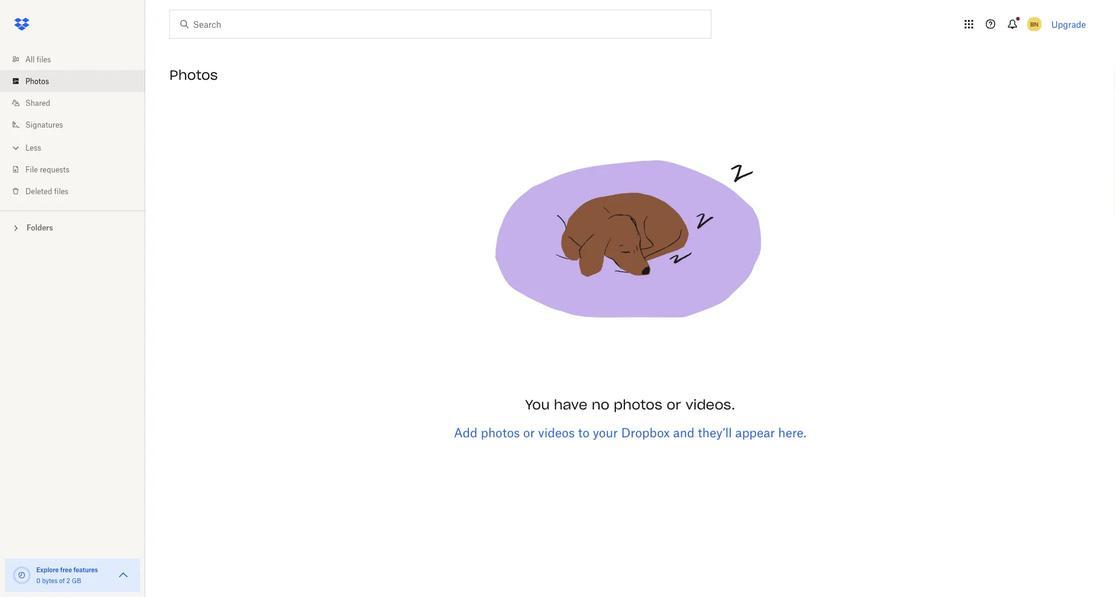 Task type: describe. For each thing, give the bounding box(es) containing it.
bn
[[1031, 20, 1039, 28]]

have
[[554, 397, 588, 414]]

here.
[[779, 426, 807, 440]]

signatures link
[[10, 114, 145, 136]]

add photos or videos to your dropbox and they'll appear here.
[[454, 426, 807, 440]]

0 horizontal spatial photos
[[481, 426, 520, 440]]

no
[[592, 397, 610, 414]]

2
[[66, 577, 70, 585]]

explore
[[36, 566, 59, 574]]

file requests
[[25, 165, 70, 174]]

less image
[[10, 142, 22, 154]]

videos
[[538, 426, 575, 440]]

0 vertical spatial photos
[[614, 397, 663, 414]]

less
[[25, 143, 41, 152]]

0
[[36, 577, 40, 585]]

signatures
[[25, 120, 63, 129]]

and
[[674, 426, 695, 440]]

0 vertical spatial or
[[667, 397, 682, 414]]

videos.
[[686, 397, 736, 414]]

deleted files link
[[10, 180, 145, 202]]

upgrade
[[1052, 19, 1087, 29]]

Search in folder "Dropbox" text field
[[193, 18, 687, 31]]

bn button
[[1025, 15, 1045, 34]]

photos list item
[[0, 70, 145, 92]]

all
[[25, 55, 35, 64]]

dropbox image
[[10, 12, 34, 36]]

free
[[60, 566, 72, 574]]



Task type: locate. For each thing, give the bounding box(es) containing it.
appear
[[736, 426, 776, 440]]

list containing all files
[[0, 41, 145, 211]]

all files link
[[10, 48, 145, 70]]

quota usage element
[[12, 566, 31, 585]]

files inside deleted files link
[[54, 187, 68, 196]]

photos link
[[10, 70, 145, 92]]

sleeping dog on a purple cushion. image
[[479, 92, 782, 395]]

or left videos
[[524, 426, 535, 440]]

photos inside list item
[[25, 77, 49, 86]]

1 vertical spatial files
[[54, 187, 68, 196]]

files for deleted files
[[54, 187, 68, 196]]

photos right add
[[481, 426, 520, 440]]

list
[[0, 41, 145, 211]]

shared
[[25, 98, 50, 107]]

file
[[25, 165, 38, 174]]

file requests link
[[10, 159, 145, 180]]

requests
[[40, 165, 70, 174]]

1 vertical spatial or
[[524, 426, 535, 440]]

or up the and
[[667, 397, 682, 414]]

add
[[454, 426, 478, 440]]

dropbox
[[622, 426, 670, 440]]

photos up dropbox
[[614, 397, 663, 414]]

or
[[667, 397, 682, 414], [524, 426, 535, 440]]

1 horizontal spatial photos
[[614, 397, 663, 414]]

0 vertical spatial files
[[37, 55, 51, 64]]

files right all
[[37, 55, 51, 64]]

to
[[578, 426, 590, 440]]

of
[[59, 577, 65, 585]]

files inside the all files link
[[37, 55, 51, 64]]

files for all files
[[37, 55, 51, 64]]

photos
[[614, 397, 663, 414], [481, 426, 520, 440]]

1 horizontal spatial files
[[54, 187, 68, 196]]

1 horizontal spatial or
[[667, 397, 682, 414]]

folders button
[[0, 219, 145, 236]]

they'll
[[698, 426, 733, 440]]

0 horizontal spatial photos
[[25, 77, 49, 86]]

all files
[[25, 55, 51, 64]]

folders
[[27, 223, 53, 232]]

gb
[[72, 577, 81, 585]]

features
[[74, 566, 98, 574]]

photos
[[170, 67, 218, 84], [25, 77, 49, 86]]

deleted files
[[25, 187, 68, 196]]

0 horizontal spatial files
[[37, 55, 51, 64]]

you have no photos or videos.
[[525, 397, 736, 414]]

shared link
[[10, 92, 145, 114]]

you
[[525, 397, 550, 414]]

your
[[593, 426, 618, 440]]

deleted
[[25, 187, 52, 196]]

0 horizontal spatial or
[[524, 426, 535, 440]]

1 horizontal spatial photos
[[170, 67, 218, 84]]

files right deleted
[[54, 187, 68, 196]]

upgrade link
[[1052, 19, 1087, 29]]

1 vertical spatial photos
[[481, 426, 520, 440]]

bytes
[[42, 577, 58, 585]]

add photos or videos to your dropbox and they'll appear here. link
[[454, 426, 807, 440]]

files
[[37, 55, 51, 64], [54, 187, 68, 196]]

explore free features 0 bytes of 2 gb
[[36, 566, 98, 585]]



Task type: vqa. For each thing, say whether or not it's contained in the screenshot.
😣 button
no



